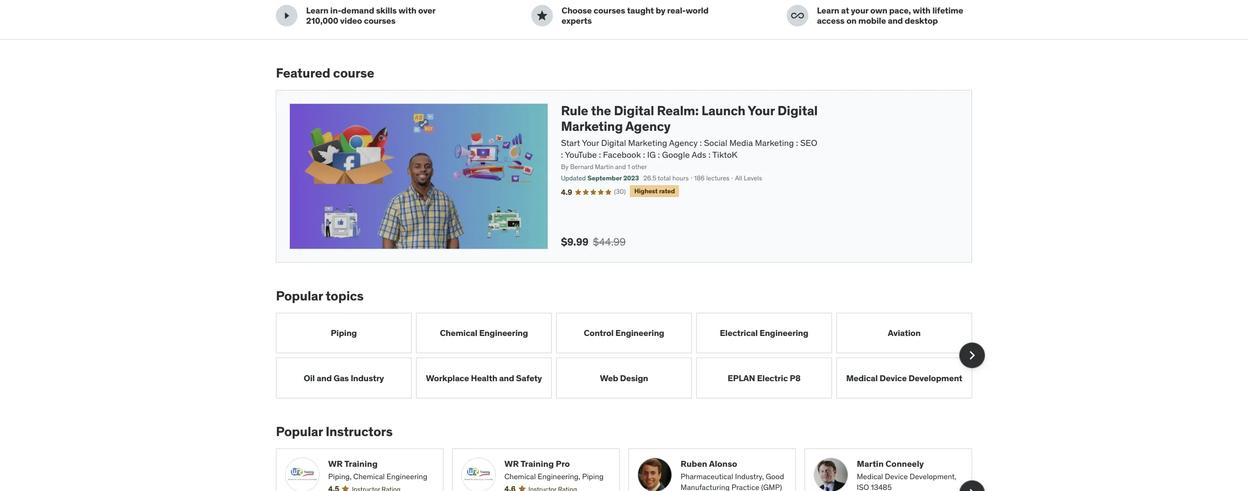 Task type: describe. For each thing, give the bounding box(es) containing it.
2023
[[623, 174, 639, 182]]

wr training pro chemical engineering, piping
[[505, 459, 604, 482]]

eplan electric p8 link
[[696, 358, 832, 399]]

piping,
[[328, 472, 352, 482]]

mobile
[[859, 15, 886, 26]]

web design
[[600, 373, 648, 384]]

13485
[[871, 483, 892, 492]]

186 lectures
[[694, 174, 730, 182]]

video
[[340, 15, 362, 26]]

device inside martin conneely medical device development, iso 13485
[[885, 472, 908, 482]]

choose
[[562, 5, 592, 16]]

september
[[588, 174, 622, 182]]

1 horizontal spatial chemical
[[440, 328, 478, 338]]

highest rated
[[635, 187, 675, 195]]

updated
[[561, 174, 586, 182]]

martin inside rule the digital realm: launch your digital marketing agency start your digital marketing agency : social media marketing : seo : youtube : facebook : ig : google ads : tiktok by bernard martin and 1 other
[[595, 163, 614, 171]]

training for pro
[[521, 459, 554, 469]]

world
[[686, 5, 709, 16]]

demand
[[341, 5, 374, 16]]

pace,
[[889, 5, 911, 16]]

development,
[[910, 472, 957, 482]]

(30)
[[614, 188, 626, 196]]

electrical engineering
[[720, 328, 809, 338]]

carousel element for popular topics
[[276, 313, 985, 399]]

highest
[[635, 187, 658, 195]]

media
[[730, 137, 753, 148]]

wr for wr training
[[328, 459, 343, 469]]

$9.99 $44.99
[[561, 236, 626, 248]]

alonso
[[709, 459, 737, 469]]

0 horizontal spatial your
[[582, 137, 599, 148]]

ig
[[647, 149, 656, 160]]

1 vertical spatial agency
[[669, 137, 698, 148]]

topics
[[326, 288, 364, 305]]

oil
[[304, 373, 315, 384]]

conneely
[[886, 459, 924, 469]]

facebook
[[603, 149, 641, 160]]

experts
[[562, 15, 592, 26]]

realm:
[[657, 102, 699, 119]]

web
[[600, 373, 618, 384]]

: up by
[[561, 149, 563, 160]]

featured course
[[276, 65, 374, 82]]

eplan
[[728, 373, 755, 384]]

start
[[561, 137, 580, 148]]

with inside learn at your own pace, with lifetime access on mobile and desktop
[[913, 5, 931, 16]]

: left the seo
[[796, 137, 798, 148]]

next image for popular topics
[[964, 347, 981, 365]]

ads
[[692, 149, 707, 160]]

control engineering
[[584, 328, 664, 338]]

popular for popular instructors
[[276, 424, 323, 440]]

electrical
[[720, 328, 758, 338]]

medium image for learn at your own pace, with lifetime access on mobile and desktop
[[791, 9, 804, 22]]

learn at your own pace, with lifetime access on mobile and desktop
[[817, 5, 963, 26]]

courses inside choose courses taught by real-world experts
[[594, 5, 625, 16]]

chemical engineering
[[440, 328, 528, 338]]

and inside rule the digital realm: launch your digital marketing agency start your digital marketing agency : social media marketing : seo : youtube : facebook : ig : google ads : tiktok by bernard martin and 1 other
[[615, 163, 626, 171]]

real-
[[667, 5, 686, 16]]

bernard
[[570, 163, 594, 171]]

skills
[[376, 5, 397, 16]]

: right the ig
[[658, 149, 660, 160]]

pro
[[556, 459, 570, 469]]

levels
[[744, 174, 762, 182]]

medical inside martin conneely medical device development, iso 13485
[[857, 472, 883, 482]]

instructors
[[326, 424, 393, 440]]

own
[[871, 5, 888, 16]]

design
[[620, 373, 648, 384]]

0 vertical spatial agency
[[626, 118, 671, 135]]

lectures
[[706, 174, 730, 182]]

learn for learn in-demand skills with over 210,000 video courses
[[306, 5, 329, 16]]

training for piping,
[[345, 459, 378, 469]]

desktop
[[905, 15, 938, 26]]

hours
[[673, 174, 689, 182]]

oil and gas industry link
[[276, 358, 412, 399]]

and left safety
[[499, 373, 514, 384]]

martin conneely medical device development, iso 13485
[[857, 459, 957, 492]]

taught
[[627, 5, 654, 16]]

engineering for control engineering
[[616, 328, 664, 338]]

oil and gas industry
[[304, 373, 384, 384]]

workplace health and safety link
[[416, 358, 552, 399]]

210,000
[[306, 15, 338, 26]]

carousel element for popular instructors
[[276, 449, 985, 492]]

1 horizontal spatial marketing
[[628, 137, 667, 148]]

$9.99
[[561, 236, 589, 248]]

gas
[[334, 373, 349, 384]]

wr training link
[[328, 458, 434, 470]]

in-
[[330, 5, 341, 16]]

wr for wr training pro
[[505, 459, 519, 469]]

total
[[658, 174, 671, 182]]

manufacturing
[[681, 483, 730, 492]]

choose courses taught by real-world experts
[[562, 5, 709, 26]]

workplace health and safety
[[426, 373, 542, 384]]

medium image for learn in-demand skills with over 210,000 video courses
[[280, 9, 293, 22]]

at
[[841, 5, 849, 16]]

by
[[561, 163, 569, 171]]

all levels
[[735, 174, 762, 182]]

launch
[[702, 102, 746, 119]]

your
[[851, 5, 869, 16]]

workplace
[[426, 373, 469, 384]]

0 vertical spatial your
[[748, 102, 775, 119]]

186
[[694, 174, 705, 182]]

rule the digital realm: launch your digital marketing agency start your digital marketing agency : social media marketing : seo : youtube : facebook : ig : google ads : tiktok by bernard martin and 1 other
[[561, 102, 818, 171]]

piping link
[[276, 313, 412, 354]]

device inside medical device development link
[[880, 373, 907, 384]]



Task type: locate. For each thing, give the bounding box(es) containing it.
learn in-demand skills with over 210,000 video courses
[[306, 5, 435, 26]]

digital up facebook
[[601, 137, 626, 148]]

0 vertical spatial piping
[[331, 328, 357, 338]]

google
[[662, 149, 690, 160]]

over
[[418, 5, 435, 16]]

seo
[[800, 137, 818, 148]]

engineering right the electrical
[[760, 328, 809, 338]]

aviation link
[[837, 313, 972, 354]]

web design link
[[556, 358, 692, 399]]

: right ads
[[709, 149, 711, 160]]

and right 'own'
[[888, 15, 903, 26]]

wr training piping, chemical engineering
[[328, 459, 427, 482]]

iso
[[857, 483, 869, 492]]

electrical engineering link
[[696, 313, 832, 354]]

1 horizontal spatial piping
[[582, 472, 604, 482]]

0 vertical spatial carousel element
[[276, 313, 985, 399]]

2 learn from the left
[[817, 5, 840, 16]]

by
[[656, 5, 666, 16]]

chemical down wr training link
[[353, 472, 385, 482]]

chemical left engineering, at left bottom
[[505, 472, 536, 482]]

2 with from the left
[[913, 5, 931, 16]]

all
[[735, 174, 742, 182]]

0 vertical spatial martin
[[595, 163, 614, 171]]

medium image left access
[[791, 9, 804, 22]]

and inside learn at your own pace, with lifetime access on mobile and desktop
[[888, 15, 903, 26]]

electric
[[757, 373, 788, 384]]

marketing up the ig
[[628, 137, 667, 148]]

medical device development link
[[837, 358, 972, 399]]

learn inside learn in-demand skills with over 210,000 video courses
[[306, 5, 329, 16]]

marketing
[[561, 118, 623, 135], [628, 137, 667, 148], [755, 137, 794, 148]]

26.5
[[644, 174, 657, 182]]

1
[[628, 163, 630, 171]]

1 horizontal spatial wr
[[505, 459, 519, 469]]

: right youtube
[[599, 149, 601, 160]]

2 popular from the top
[[276, 424, 323, 440]]

1 vertical spatial popular
[[276, 424, 323, 440]]

chemical for wr training
[[353, 472, 385, 482]]

wr left pro
[[505, 459, 519, 469]]

1 vertical spatial medical
[[857, 472, 883, 482]]

1 vertical spatial device
[[885, 472, 908, 482]]

safety
[[516, 373, 542, 384]]

medium image left the 210,000
[[280, 9, 293, 22]]

0 horizontal spatial courses
[[364, 15, 396, 26]]

training inside wr training piping, chemical engineering
[[345, 459, 378, 469]]

learn for learn at your own pace, with lifetime access on mobile and desktop
[[817, 5, 840, 16]]

training
[[345, 459, 378, 469], [521, 459, 554, 469]]

0 vertical spatial medical
[[846, 373, 878, 384]]

social
[[704, 137, 728, 148]]

engineering down wr training link
[[387, 472, 427, 482]]

chemical engineering link
[[416, 313, 552, 354]]

featured
[[276, 65, 330, 82]]

1 horizontal spatial your
[[748, 102, 775, 119]]

eplan electric p8
[[728, 373, 801, 384]]

martin
[[595, 163, 614, 171], [857, 459, 884, 469]]

2 carousel element from the top
[[276, 449, 985, 492]]

ruben
[[681, 459, 707, 469]]

access
[[817, 15, 845, 26]]

wr up 'piping,'
[[328, 459, 343, 469]]

courses
[[594, 5, 625, 16], [364, 15, 396, 26]]

1 medium image from the left
[[280, 9, 293, 22]]

0 vertical spatial popular
[[276, 288, 323, 305]]

2 medium image from the left
[[791, 9, 804, 22]]

next image for popular instructors
[[964, 485, 981, 492]]

0 horizontal spatial wr
[[328, 459, 343, 469]]

ruben alonso pharmaceutical industry, good manufacturing practice (gmp)
[[681, 459, 784, 492]]

1 learn from the left
[[306, 5, 329, 16]]

development
[[909, 373, 963, 384]]

marketing up start
[[561, 118, 623, 135]]

0 vertical spatial device
[[880, 373, 907, 384]]

1 horizontal spatial courses
[[594, 5, 625, 16]]

0 vertical spatial next image
[[964, 347, 981, 365]]

2 wr from the left
[[505, 459, 519, 469]]

marketing right 'media'
[[755, 137, 794, 148]]

engineering
[[479, 328, 528, 338], [616, 328, 664, 338], [760, 328, 809, 338], [387, 472, 427, 482]]

p8
[[790, 373, 801, 384]]

good
[[766, 472, 784, 482]]

piping down the topics
[[331, 328, 357, 338]]

course
[[333, 65, 374, 82]]

piping
[[331, 328, 357, 338], [582, 472, 604, 482]]

0 horizontal spatial medium image
[[280, 9, 293, 22]]

popular for popular topics
[[276, 288, 323, 305]]

industry
[[351, 373, 384, 384]]

1 horizontal spatial with
[[913, 5, 931, 16]]

1 vertical spatial martin
[[857, 459, 884, 469]]

1 vertical spatial piping
[[582, 472, 604, 482]]

control
[[584, 328, 614, 338]]

on
[[847, 15, 857, 26]]

carousel element
[[276, 313, 985, 399], [276, 449, 985, 492]]

1 vertical spatial next image
[[964, 485, 981, 492]]

engineering for chemical engineering
[[479, 328, 528, 338]]

1 vertical spatial carousel element
[[276, 449, 985, 492]]

your up 'media'
[[748, 102, 775, 119]]

1 next image from the top
[[964, 347, 981, 365]]

popular topics
[[276, 288, 364, 305]]

training up 'piping,'
[[345, 459, 378, 469]]

1 horizontal spatial learn
[[817, 5, 840, 16]]

agency up google at the top of the page
[[669, 137, 698, 148]]

26.5 total hours
[[644, 174, 689, 182]]

training inside the wr training pro chemical engineering, piping
[[521, 459, 554, 469]]

carousel element containing wr training
[[276, 449, 985, 492]]

training up engineering, at left bottom
[[521, 459, 554, 469]]

1 horizontal spatial martin
[[857, 459, 884, 469]]

agency
[[626, 118, 671, 135], [669, 137, 698, 148]]

medium image
[[536, 9, 549, 22]]

1 horizontal spatial medium image
[[791, 9, 804, 22]]

$44.99
[[593, 236, 626, 248]]

martin inside martin conneely medical device development, iso 13485
[[857, 459, 884, 469]]

0 horizontal spatial chemical
[[353, 472, 385, 482]]

piping right engineering, at left bottom
[[582, 472, 604, 482]]

2 horizontal spatial marketing
[[755, 137, 794, 148]]

4.9
[[561, 188, 572, 197]]

medical device development
[[846, 373, 963, 384]]

learn left at
[[817, 5, 840, 16]]

popular instructors
[[276, 424, 393, 440]]

0 horizontal spatial martin
[[595, 163, 614, 171]]

wr inside wr training piping, chemical engineering
[[328, 459, 343, 469]]

chemical up workplace on the left
[[440, 328, 478, 338]]

and left 1 at the right of the page
[[615, 163, 626, 171]]

1 vertical spatial your
[[582, 137, 599, 148]]

learn inside learn at your own pace, with lifetime access on mobile and desktop
[[817, 5, 840, 16]]

device down conneely
[[885, 472, 908, 482]]

martin up "september"
[[595, 163, 614, 171]]

0 horizontal spatial training
[[345, 459, 378, 469]]

2 training from the left
[[521, 459, 554, 469]]

agency up the ig
[[626, 118, 671, 135]]

1 horizontal spatial training
[[521, 459, 554, 469]]

:
[[700, 137, 702, 148], [796, 137, 798, 148], [561, 149, 563, 160], [599, 149, 601, 160], [643, 149, 645, 160], [658, 149, 660, 160], [709, 149, 711, 160]]

0 horizontal spatial with
[[399, 5, 416, 16]]

engineering up health
[[479, 328, 528, 338]]

control engineering link
[[556, 313, 692, 354]]

0 horizontal spatial piping
[[331, 328, 357, 338]]

practice
[[732, 483, 760, 492]]

device
[[880, 373, 907, 384], [885, 472, 908, 482]]

engineering inside wr training piping, chemical engineering
[[387, 472, 427, 482]]

the
[[591, 102, 611, 119]]

1 wr from the left
[[328, 459, 343, 469]]

engineering right the control
[[616, 328, 664, 338]]

digital right the
[[614, 102, 654, 119]]

courses left taught
[[594, 5, 625, 16]]

and
[[888, 15, 903, 26], [615, 163, 626, 171], [317, 373, 332, 384], [499, 373, 514, 384]]

your up youtube
[[582, 137, 599, 148]]

with
[[399, 5, 416, 16], [913, 5, 931, 16]]

next image inside "popular instructors" element
[[964, 485, 981, 492]]

: up ads
[[700, 137, 702, 148]]

device left development
[[880, 373, 907, 384]]

with right pace,
[[913, 5, 931, 16]]

1 training from the left
[[345, 459, 378, 469]]

popular instructors element
[[276, 424, 985, 492]]

: left the ig
[[643, 149, 645, 160]]

piping inside the wr training pro chemical engineering, piping
[[582, 472, 604, 482]]

martin conneely link
[[857, 458, 963, 470]]

chemical for wr training pro
[[505, 472, 536, 482]]

medium image
[[280, 9, 293, 22], [791, 9, 804, 22]]

wr training pro link
[[505, 458, 611, 470]]

aviation
[[888, 328, 921, 338]]

and right oil
[[317, 373, 332, 384]]

with inside learn in-demand skills with over 210,000 video courses
[[399, 5, 416, 16]]

rule
[[561, 102, 588, 119]]

courses inside learn in-demand skills with over 210,000 video courses
[[364, 15, 396, 26]]

pharmaceutical
[[681, 472, 733, 482]]

chemical inside the wr training pro chemical engineering, piping
[[505, 472, 536, 482]]

engineering,
[[538, 472, 580, 482]]

engineering for electrical engineering
[[760, 328, 809, 338]]

2 horizontal spatial chemical
[[505, 472, 536, 482]]

(gmp)
[[761, 483, 782, 492]]

courses right video
[[364, 15, 396, 26]]

health
[[471, 373, 497, 384]]

next image
[[964, 347, 981, 365], [964, 485, 981, 492]]

1 popular from the top
[[276, 288, 323, 305]]

0 horizontal spatial marketing
[[561, 118, 623, 135]]

chemical inside wr training piping, chemical engineering
[[353, 472, 385, 482]]

learn
[[306, 5, 329, 16], [817, 5, 840, 16]]

0 horizontal spatial learn
[[306, 5, 329, 16]]

lifetime
[[933, 5, 963, 16]]

digital up the seo
[[778, 102, 818, 119]]

learn left in-
[[306, 5, 329, 16]]

digital
[[614, 102, 654, 119], [778, 102, 818, 119], [601, 137, 626, 148]]

popular
[[276, 288, 323, 305], [276, 424, 323, 440]]

with left over
[[399, 5, 416, 16]]

updated september 2023
[[561, 174, 639, 182]]

industry,
[[735, 472, 764, 482]]

martin up "iso"
[[857, 459, 884, 469]]

1 with from the left
[[399, 5, 416, 16]]

1 carousel element from the top
[[276, 313, 985, 399]]

2 next image from the top
[[964, 485, 981, 492]]

wr inside the wr training pro chemical engineering, piping
[[505, 459, 519, 469]]

medical
[[846, 373, 878, 384], [857, 472, 883, 482]]

carousel element containing piping
[[276, 313, 985, 399]]

rated
[[659, 187, 675, 195]]



Task type: vqa. For each thing, say whether or not it's contained in the screenshot.
Core
no



